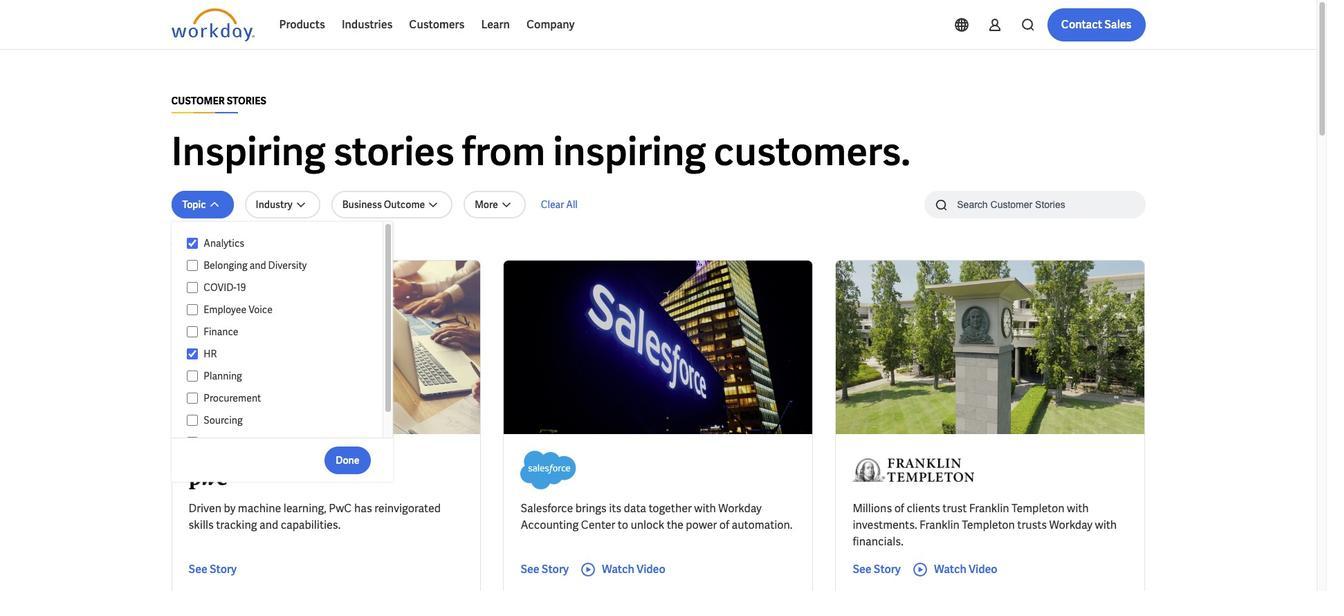 Task type: vqa. For each thing, say whether or not it's contained in the screenshot.
checkbox
yes



Task type: locate. For each thing, give the bounding box(es) containing it.
1 vertical spatial and
[[259, 518, 278, 533]]

2 see story from the left
[[521, 563, 569, 577]]

templeton
[[1012, 502, 1065, 516], [962, 518, 1015, 533]]

see story link down financials.
[[853, 562, 901, 579]]

planning
[[204, 370, 242, 383]]

1 horizontal spatial see
[[521, 563, 540, 577]]

watch video link down to
[[580, 562, 666, 579]]

stories
[[333, 127, 454, 177]]

see for millions of clients trust franklin templeton with investments. franklin templeton trusts workday with financials.
[[853, 563, 872, 577]]

story down accounting
[[542, 563, 569, 577]]

see
[[189, 563, 207, 577], [521, 563, 540, 577], [853, 563, 872, 577]]

see story down financials.
[[853, 563, 901, 577]]

video down unlock
[[637, 563, 666, 577]]

watch
[[602, 563, 634, 577], [934, 563, 967, 577]]

of
[[895, 502, 904, 516], [720, 518, 730, 533]]

of inside millions of clients trust franklin templeton with investments. franklin templeton trusts workday with financials.
[[895, 502, 904, 516]]

stories
[[227, 95, 266, 107]]

1 horizontal spatial watch video link
[[912, 562, 998, 579]]

planning link
[[198, 368, 369, 385]]

templeton down trust
[[962, 518, 1015, 533]]

watch video for templeton
[[934, 563, 998, 577]]

1 horizontal spatial of
[[895, 502, 904, 516]]

3 see story link from the left
[[853, 562, 901, 579]]

automation.
[[732, 518, 793, 533]]

2 watch from the left
[[934, 563, 967, 577]]

1 watch from the left
[[602, 563, 634, 577]]

franklin down trust
[[920, 518, 960, 533]]

see story for salesforce brings its data together with workday accounting center to unlock the power of automation.
[[521, 563, 569, 577]]

driven
[[189, 502, 222, 516]]

1 see story from the left
[[189, 563, 237, 577]]

watch video link down millions of clients trust franklin templeton with investments. franklin templeton trusts workday with financials.
[[912, 562, 998, 579]]

workday
[[718, 502, 762, 516], [1049, 518, 1093, 533]]

0 horizontal spatial watch video link
[[580, 562, 666, 579]]

workday right 'trusts'
[[1049, 518, 1093, 533]]

of right power at the bottom right of page
[[720, 518, 730, 533]]

0 vertical spatial templeton
[[1012, 502, 1065, 516]]

1 watch video from the left
[[602, 563, 666, 577]]

2 story from the left
[[542, 563, 569, 577]]

go to the homepage image
[[171, 8, 254, 42]]

watch video down millions of clients trust franklin templeton with investments. franklin templeton trusts workday with financials.
[[934, 563, 998, 577]]

1 watch video link from the left
[[580, 562, 666, 579]]

and down machine
[[259, 518, 278, 533]]

2 video from the left
[[969, 563, 998, 577]]

watch video
[[602, 563, 666, 577], [934, 563, 998, 577]]

templeton up 'trusts'
[[1012, 502, 1065, 516]]

0 horizontal spatial watch
[[602, 563, 634, 577]]

of up investments.
[[895, 502, 904, 516]]

covid-19
[[204, 282, 246, 294]]

and
[[250, 260, 266, 272], [259, 518, 278, 533]]

done button
[[325, 447, 371, 474]]

2 see story link from the left
[[521, 562, 569, 579]]

1 horizontal spatial story
[[542, 563, 569, 577]]

to
[[618, 518, 628, 533]]

watch video link for center
[[580, 562, 666, 579]]

procurement
[[204, 392, 261, 405]]

0 horizontal spatial see
[[189, 563, 207, 577]]

learning,
[[284, 502, 327, 516]]

None checkbox
[[186, 304, 198, 316], [186, 370, 198, 383], [186, 392, 198, 405], [186, 415, 198, 427], [186, 437, 198, 449], [186, 304, 198, 316], [186, 370, 198, 383], [186, 392, 198, 405], [186, 415, 198, 427], [186, 437, 198, 449]]

workday up automation.
[[718, 502, 762, 516]]

video down millions of clients trust franklin templeton with investments. franklin templeton trusts workday with financials.
[[969, 563, 998, 577]]

0 vertical spatial franklin
[[969, 502, 1009, 516]]

financials.
[[853, 535, 904, 549]]

1 horizontal spatial video
[[969, 563, 998, 577]]

by
[[224, 502, 236, 516]]

franklin templeton companies, llc image
[[853, 451, 975, 490]]

1 horizontal spatial watch
[[934, 563, 967, 577]]

workday inside millions of clients trust franklin templeton with investments. franklin templeton trusts workday with financials.
[[1049, 518, 1093, 533]]

clear all
[[541, 199, 578, 211]]

1 video from the left
[[637, 563, 666, 577]]

3 see story from the left
[[853, 563, 901, 577]]

business
[[342, 199, 382, 211]]

watch video link
[[580, 562, 666, 579], [912, 562, 998, 579]]

see down skills
[[189, 563, 207, 577]]

analytics
[[204, 237, 244, 250]]

salesforce brings its data together with workday accounting center to unlock the power of automation.
[[521, 502, 793, 533]]

see story link down accounting
[[521, 562, 569, 579]]

see story link down skills
[[189, 562, 237, 579]]

0 horizontal spatial see story link
[[189, 562, 237, 579]]

2 horizontal spatial see story link
[[853, 562, 901, 579]]

0 horizontal spatial workday
[[718, 502, 762, 516]]

machine
[[238, 502, 281, 516]]

2 horizontal spatial see story
[[853, 563, 901, 577]]

results
[[189, 237, 222, 250]]

1 horizontal spatial workday
[[1049, 518, 1093, 533]]

watch for franklin
[[934, 563, 967, 577]]

see for salesforce brings its data together with workday accounting center to unlock the power of automation.
[[521, 563, 540, 577]]

watch video down to
[[602, 563, 666, 577]]

1 vertical spatial of
[[720, 518, 730, 533]]

with
[[694, 502, 716, 516], [1067, 502, 1089, 516], [1095, 518, 1117, 533]]

2 watch video link from the left
[[912, 562, 998, 579]]

inspiring
[[171, 127, 326, 177]]

story down tracking
[[210, 563, 237, 577]]

3 see from the left
[[853, 563, 872, 577]]

2 horizontal spatial story
[[874, 563, 901, 577]]

0 horizontal spatial video
[[637, 563, 666, 577]]

0 horizontal spatial with
[[694, 502, 716, 516]]

story for millions of clients trust franklin templeton with investments. franklin templeton trusts workday with financials.
[[874, 563, 901, 577]]

belonging and diversity
[[204, 260, 307, 272]]

belonging and diversity link
[[198, 257, 369, 274]]

watch down millions of clients trust franklin templeton with investments. franklin templeton trusts workday with financials.
[[934, 563, 967, 577]]

1 horizontal spatial watch video
[[934, 563, 998, 577]]

clients
[[907, 502, 940, 516]]

contact sales link
[[1048, 8, 1146, 42]]

0 horizontal spatial franklin
[[920, 518, 960, 533]]

408
[[171, 237, 187, 250]]

0 horizontal spatial see story
[[189, 563, 237, 577]]

see story for millions of clients trust franklin templeton with investments. franklin templeton trusts workday with financials.
[[853, 563, 901, 577]]

clear all button
[[537, 191, 582, 219]]

video for templeton
[[969, 563, 998, 577]]

driven by machine learning, pwc has reinvigorated skills tracking and capabilities.
[[189, 502, 441, 533]]

see story down skills
[[189, 563, 237, 577]]

None checkbox
[[186, 237, 198, 250], [186, 260, 198, 272], [186, 282, 198, 294], [186, 326, 198, 338], [186, 348, 198, 361], [186, 237, 198, 250], [186, 260, 198, 272], [186, 282, 198, 294], [186, 326, 198, 338], [186, 348, 198, 361]]

belonging
[[204, 260, 248, 272]]

0 horizontal spatial of
[[720, 518, 730, 533]]

19
[[236, 282, 246, 294]]

2 horizontal spatial see
[[853, 563, 872, 577]]

1 vertical spatial franklin
[[920, 518, 960, 533]]

0 horizontal spatial watch video
[[602, 563, 666, 577]]

1 vertical spatial templeton
[[962, 518, 1015, 533]]

video
[[637, 563, 666, 577], [969, 563, 998, 577]]

franklin right trust
[[969, 502, 1009, 516]]

watch video link for franklin
[[912, 562, 998, 579]]

story
[[210, 563, 237, 577], [542, 563, 569, 577], [874, 563, 901, 577]]

of inside salesforce brings its data together with workday accounting center to unlock the power of automation.
[[720, 518, 730, 533]]

franklin
[[969, 502, 1009, 516], [920, 518, 960, 533]]

0 vertical spatial of
[[895, 502, 904, 516]]

1 horizontal spatial franklin
[[969, 502, 1009, 516]]

2 see from the left
[[521, 563, 540, 577]]

0 vertical spatial workday
[[718, 502, 762, 516]]

pricewaterhousecoopers global licensing services corporation (pwc) image
[[189, 451, 239, 490]]

1 horizontal spatial see story link
[[521, 562, 569, 579]]

see story
[[189, 563, 237, 577], [521, 563, 569, 577], [853, 563, 901, 577]]

covid-
[[204, 282, 237, 294]]

1 horizontal spatial see story
[[521, 563, 569, 577]]

0 horizontal spatial story
[[210, 563, 237, 577]]

see down financials.
[[853, 563, 872, 577]]

industry
[[256, 199, 293, 211]]

3 story from the left
[[874, 563, 901, 577]]

see story down accounting
[[521, 563, 569, 577]]

industries
[[342, 17, 393, 32]]

1 vertical spatial workday
[[1049, 518, 1093, 533]]

all
[[566, 199, 578, 211]]

watch down to
[[602, 563, 634, 577]]

salesforce.com image
[[521, 451, 576, 490]]

topic
[[182, 199, 206, 211]]

story down financials.
[[874, 563, 901, 577]]

2 watch video from the left
[[934, 563, 998, 577]]

see down accounting
[[521, 563, 540, 577]]

and left diversity
[[250, 260, 266, 272]]

trust
[[943, 502, 967, 516]]



Task type: describe. For each thing, give the bounding box(es) containing it.
pwc
[[329, 502, 352, 516]]

has
[[354, 502, 372, 516]]

learn
[[481, 17, 510, 32]]

salesforce
[[521, 502, 573, 516]]

customer stories
[[171, 95, 266, 107]]

voice
[[249, 304, 273, 316]]

sourcing
[[204, 415, 243, 427]]

its
[[609, 502, 622, 516]]

the
[[667, 518, 684, 533]]

1 story from the left
[[210, 563, 237, 577]]

finance
[[204, 326, 238, 338]]

together
[[649, 502, 692, 516]]

workday inside salesforce brings its data together with workday accounting center to unlock the power of automation.
[[718, 502, 762, 516]]

diversity
[[268, 260, 307, 272]]

technology link
[[198, 435, 369, 451]]

business outcome
[[342, 199, 425, 211]]

inspiring
[[553, 127, 706, 177]]

hr
[[204, 348, 217, 361]]

1 see story link from the left
[[189, 562, 237, 579]]

topic button
[[171, 191, 234, 219]]

0 vertical spatial and
[[250, 260, 266, 272]]

customers button
[[401, 8, 473, 42]]

analytics link
[[198, 235, 369, 252]]

from
[[462, 127, 545, 177]]

story for salesforce brings its data together with workday accounting center to unlock the power of automation.
[[542, 563, 569, 577]]

skills
[[189, 518, 214, 533]]

sales
[[1105, 17, 1132, 32]]

millions
[[853, 502, 892, 516]]

brings
[[576, 502, 607, 516]]

business outcome button
[[331, 191, 453, 219]]

accounting
[[521, 518, 579, 533]]

tracking
[[216, 518, 257, 533]]

reinvigorated
[[375, 502, 441, 516]]

investments.
[[853, 518, 917, 533]]

hr link
[[198, 346, 369, 363]]

more
[[475, 199, 498, 211]]

customer
[[171, 95, 225, 107]]

center
[[581, 518, 616, 533]]

with inside salesforce brings its data together with workday accounting center to unlock the power of automation.
[[694, 502, 716, 516]]

company button
[[518, 8, 583, 42]]

customers
[[409, 17, 465, 32]]

clear
[[541, 199, 564, 211]]

learn button
[[473, 8, 518, 42]]

1 horizontal spatial with
[[1067, 502, 1089, 516]]

employee voice
[[204, 304, 273, 316]]

408 results
[[171, 237, 222, 250]]

industry button
[[245, 191, 320, 219]]

trusts
[[1017, 518, 1047, 533]]

inspiring stories from inspiring customers.
[[171, 127, 911, 177]]

millions of clients trust franklin templeton with investments. franklin templeton trusts workday with financials.
[[853, 502, 1117, 549]]

procurement link
[[198, 390, 369, 407]]

employee
[[204, 304, 246, 316]]

2 horizontal spatial with
[[1095, 518, 1117, 533]]

outcome
[[384, 199, 425, 211]]

technology
[[204, 437, 254, 449]]

covid-19 link
[[198, 280, 369, 296]]

company
[[527, 17, 575, 32]]

unlock
[[631, 518, 664, 533]]

Search Customer Stories text field
[[949, 192, 1119, 217]]

finance link
[[198, 324, 369, 340]]

employee voice link
[[198, 302, 369, 318]]

watch video for to
[[602, 563, 666, 577]]

contact
[[1061, 17, 1102, 32]]

see story link for salesforce brings its data together with workday accounting center to unlock the power of automation.
[[521, 562, 569, 579]]

products button
[[271, 8, 333, 42]]

industries button
[[333, 8, 401, 42]]

and inside driven by machine learning, pwc has reinvigorated skills tracking and capabilities.
[[259, 518, 278, 533]]

capabilities.
[[281, 518, 341, 533]]

power
[[686, 518, 717, 533]]

video for to
[[637, 563, 666, 577]]

products
[[279, 17, 325, 32]]

see story link for millions of clients trust franklin templeton with investments. franklin templeton trusts workday with financials.
[[853, 562, 901, 579]]

contact sales
[[1061, 17, 1132, 32]]

watch for center
[[602, 563, 634, 577]]

customers.
[[714, 127, 911, 177]]

data
[[624, 502, 646, 516]]

done
[[336, 454, 359, 467]]

1 see from the left
[[189, 563, 207, 577]]

more button
[[464, 191, 526, 219]]

sourcing link
[[198, 412, 369, 429]]



